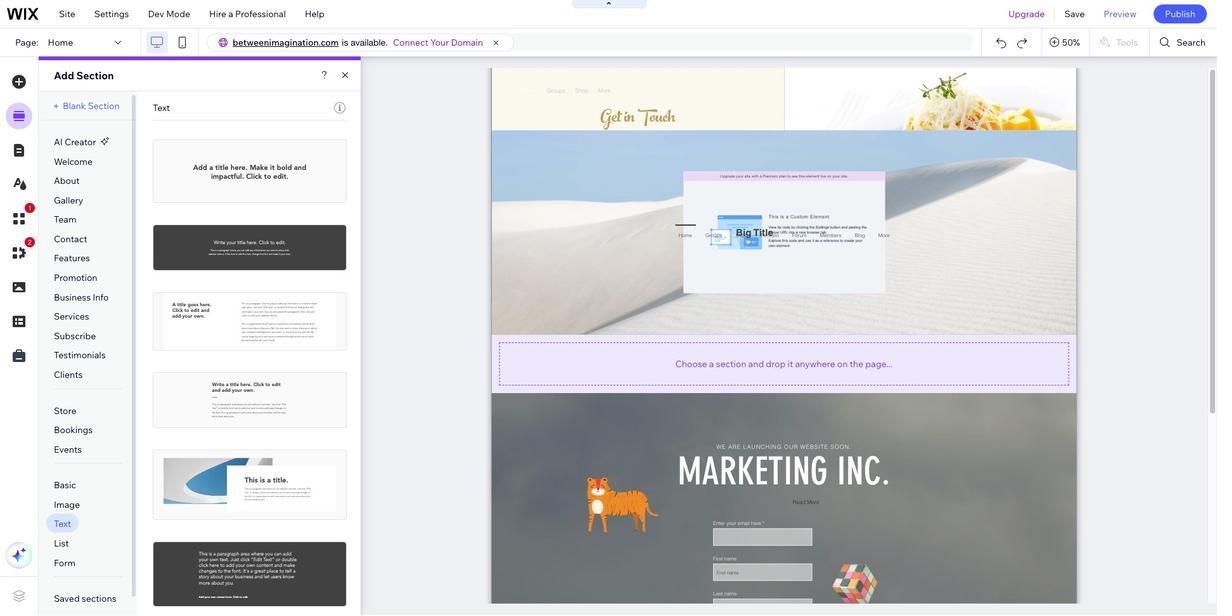 Task type: vqa. For each thing, say whether or not it's contained in the screenshot.
Blank Section's Section
yes



Task type: describe. For each thing, give the bounding box(es) containing it.
0 vertical spatial text
[[153, 102, 170, 114]]

saved
[[54, 593, 80, 604]]

is
[[342, 37, 348, 48]]

site
[[59, 8, 75, 20]]

help
[[305, 8, 325, 20]]

welcome
[[54, 156, 93, 167]]

the
[[850, 358, 864, 369]]

1 vertical spatial text
[[54, 518, 71, 530]]

mode
[[166, 8, 190, 20]]

2
[[28, 238, 32, 246]]

2 button
[[6, 237, 35, 266]]

50% button
[[1042, 29, 1089, 56]]

ai creator
[[54, 136, 96, 148]]

50%
[[1063, 37, 1080, 48]]

home
[[48, 37, 73, 48]]

store
[[54, 405, 76, 416]]

sections
[[82, 593, 116, 604]]

preview
[[1104, 8, 1137, 20]]

available.
[[351, 37, 388, 48]]

settings
[[94, 8, 129, 20]]

dev mode
[[148, 8, 190, 20]]

promotion
[[54, 272, 97, 283]]

betweenimagination.com
[[233, 37, 339, 48]]

connect
[[393, 37, 429, 48]]

subscribe
[[54, 330, 96, 342]]

1
[[28, 204, 32, 212]]

on
[[838, 358, 848, 369]]

basic
[[54, 480, 76, 491]]

gallery
[[54, 195, 83, 206]]

preview button
[[1095, 0, 1146, 28]]

it
[[788, 358, 793, 369]]

dev
[[148, 8, 164, 20]]

hire
[[209, 8, 226, 20]]

section for blank section
[[88, 100, 120, 112]]

1 button
[[6, 203, 35, 232]]

clients
[[54, 369, 83, 380]]

about
[[54, 175, 80, 187]]

saved sections
[[54, 593, 116, 604]]

choose
[[676, 358, 707, 369]]

tools button
[[1090, 29, 1150, 56]]

professional
[[235, 8, 286, 20]]

services
[[54, 311, 89, 322]]

and
[[749, 358, 764, 369]]

choose a section and drop it anywhere on the page...
[[676, 358, 893, 369]]

save
[[1065, 8, 1085, 20]]

publish
[[1165, 8, 1196, 20]]

bookings
[[54, 424, 93, 436]]

business
[[54, 291, 91, 303]]

info
[[93, 291, 109, 303]]

search
[[1177, 37, 1206, 48]]



Task type: locate. For each thing, give the bounding box(es) containing it.
hire a professional
[[209, 8, 286, 20]]

list
[[54, 538, 69, 549]]

0 vertical spatial section
[[76, 69, 114, 82]]

0 horizontal spatial a
[[228, 8, 233, 20]]

features
[[54, 253, 90, 264]]

tools
[[1117, 37, 1138, 48]]

text
[[153, 102, 170, 114], [54, 518, 71, 530]]

1 horizontal spatial a
[[709, 358, 714, 369]]

0 vertical spatial a
[[228, 8, 233, 20]]

publish button
[[1154, 4, 1207, 23]]

team
[[54, 214, 76, 225]]

form
[[54, 557, 76, 569]]

contact
[[54, 233, 87, 245]]

business info
[[54, 291, 109, 303]]

blank section
[[63, 100, 120, 112]]

section up 'blank section'
[[76, 69, 114, 82]]

drop
[[766, 358, 786, 369]]

page...
[[866, 358, 893, 369]]

anywhere
[[795, 358, 836, 369]]

1 horizontal spatial text
[[153, 102, 170, 114]]

1 vertical spatial a
[[709, 358, 714, 369]]

domain
[[451, 37, 483, 48]]

0 horizontal spatial text
[[54, 518, 71, 530]]

a for professional
[[228, 8, 233, 20]]

search button
[[1151, 29, 1218, 56]]

image
[[54, 499, 80, 510]]

section for add section
[[76, 69, 114, 82]]

events
[[54, 444, 82, 455]]

testimonials
[[54, 350, 106, 361]]

a left section
[[709, 358, 714, 369]]

save button
[[1055, 0, 1095, 28]]

section
[[716, 358, 747, 369]]

section
[[76, 69, 114, 82], [88, 100, 120, 112]]

your
[[431, 37, 449, 48]]

blank
[[63, 100, 86, 112]]

a for section
[[709, 358, 714, 369]]

a
[[228, 8, 233, 20], [709, 358, 714, 369]]

add section
[[54, 69, 114, 82]]

1 vertical spatial section
[[88, 100, 120, 112]]

add
[[54, 69, 74, 82]]

creator
[[65, 136, 96, 148]]

is available. connect your domain
[[342, 37, 483, 48]]

upgrade
[[1009, 8, 1045, 20]]

section right blank
[[88, 100, 120, 112]]

ai
[[54, 136, 63, 148]]

a right hire
[[228, 8, 233, 20]]



